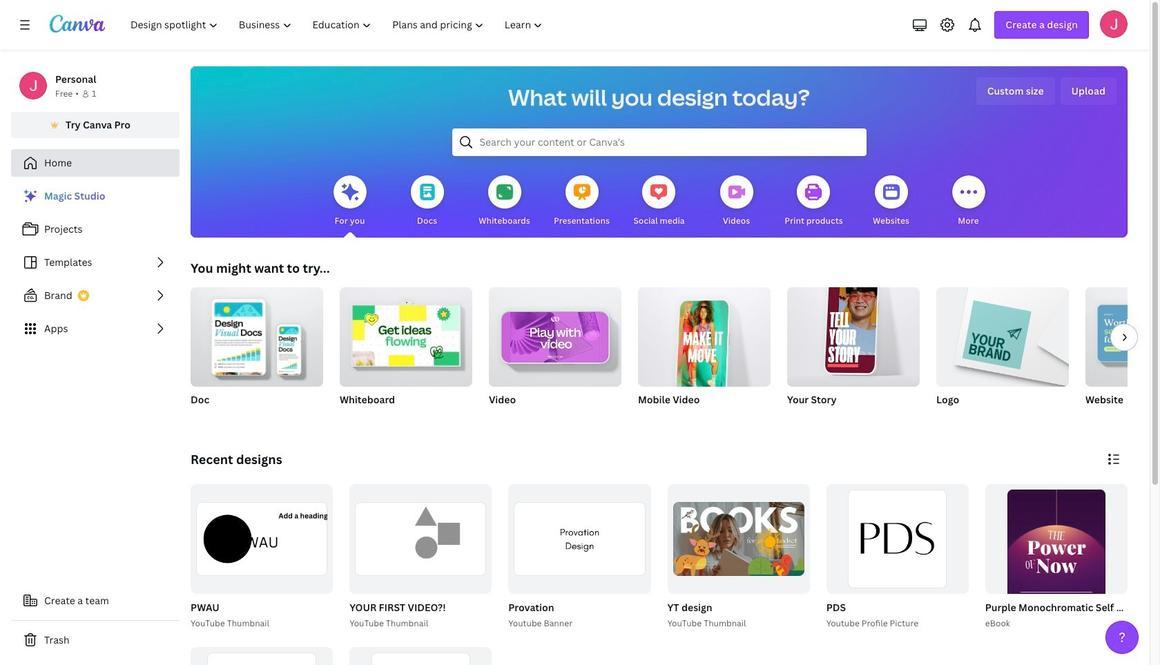 Task type: vqa. For each thing, say whether or not it's contained in the screenshot.
Black friday button
no



Task type: describe. For each thing, give the bounding box(es) containing it.
top level navigation element
[[122, 11, 555, 39]]



Task type: locate. For each thing, give the bounding box(es) containing it.
james peterson image
[[1100, 10, 1128, 38]]

Search search field
[[480, 129, 839, 155]]

None search field
[[452, 128, 867, 156]]

list
[[11, 182, 180, 343]]

group
[[788, 279, 920, 424], [788, 279, 920, 387], [191, 282, 323, 424], [191, 282, 323, 387], [340, 282, 473, 424], [340, 282, 473, 387], [489, 282, 622, 424], [489, 282, 622, 387], [638, 282, 771, 424], [638, 282, 771, 395], [937, 282, 1069, 424], [937, 282, 1069, 387], [1086, 287, 1161, 424], [1086, 287, 1161, 387], [188, 484, 333, 630], [191, 484, 333, 594], [347, 484, 492, 630], [350, 484, 492, 594], [506, 484, 651, 630], [665, 484, 810, 630], [668, 484, 810, 594], [824, 484, 969, 630], [827, 484, 969, 594], [983, 484, 1161, 647], [986, 484, 1128, 647], [191, 647, 333, 665], [350, 647, 492, 665]]



